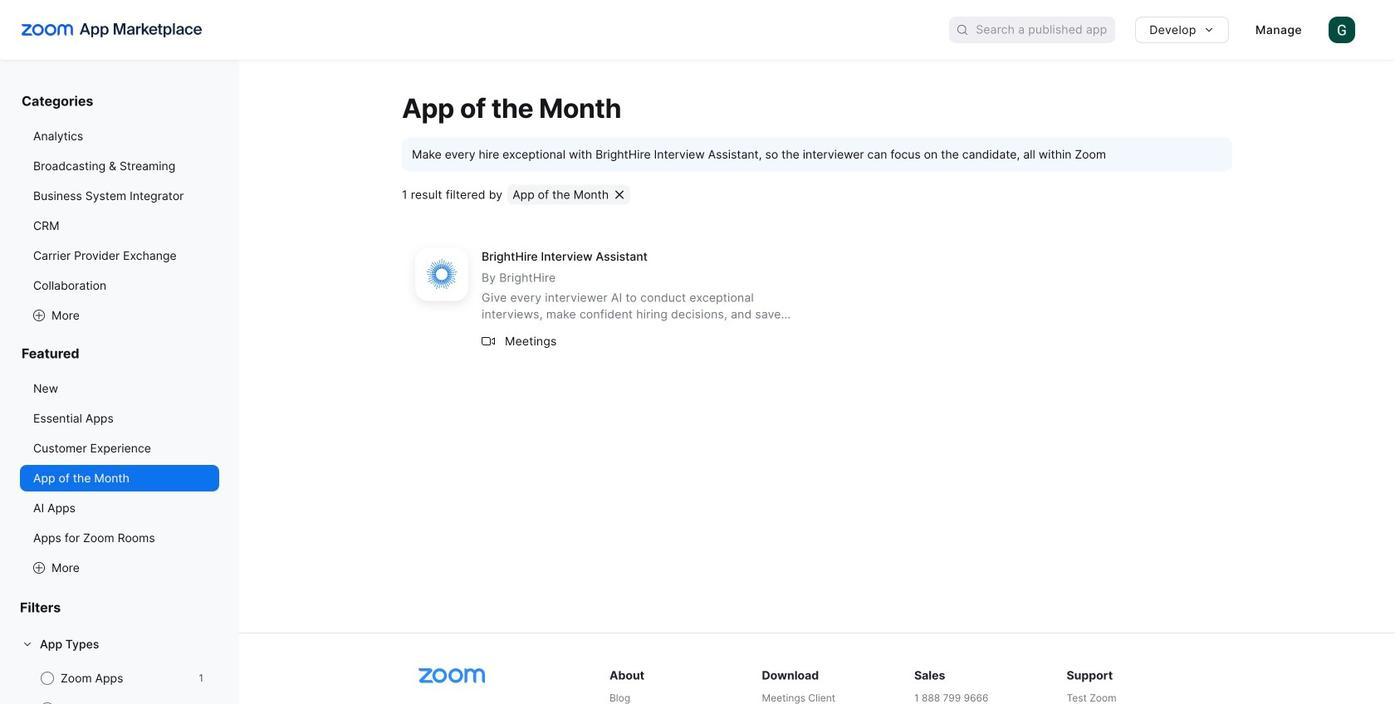 Task type: locate. For each thing, give the bounding box(es) containing it.
search a published app element
[[950, 17, 1116, 43]]

banner
[[0, 0, 1396, 60]]



Task type: vqa. For each thing, say whether or not it's contained in the screenshot.
developer resources
no



Task type: describe. For each thing, give the bounding box(es) containing it.
Search text field
[[976, 18, 1116, 42]]



